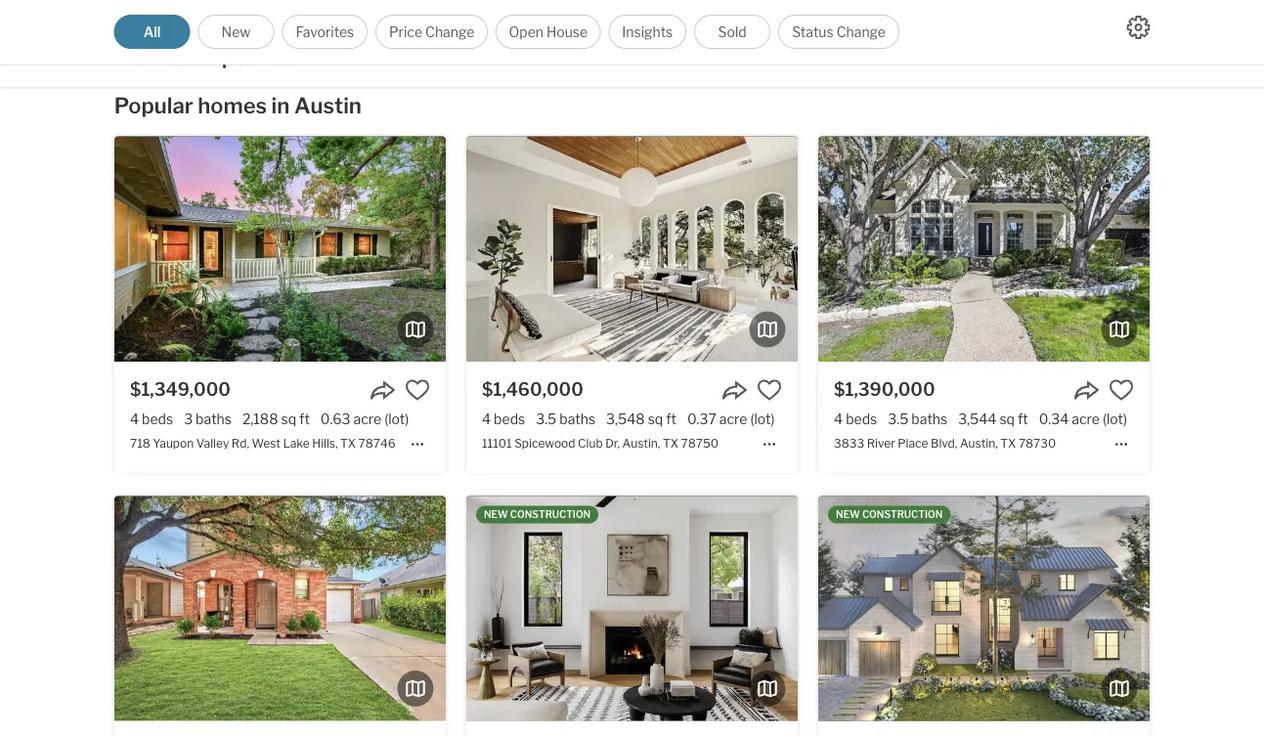Task type: locate. For each thing, give the bounding box(es) containing it.
2 (lot) from the left
[[751, 411, 775, 428]]

New radio
[[198, 15, 274, 49]]

photo of 4905 timberline dr, rollingwood, tx 78746 image
[[819, 496, 1150, 722]]

1 baths from the left
[[196, 411, 232, 428]]

3.5 baths for $1,460,000
[[536, 411, 596, 428]]

0.63
[[321, 411, 351, 428]]

2 4 from the left
[[482, 411, 491, 428]]

1 horizontal spatial 1
[[175, 4, 181, 21]]

Status Change radio
[[779, 15, 900, 49]]

sq right 3,544
[[1000, 411, 1015, 428]]

blvd,
[[931, 436, 958, 450]]

1 beds from the left
[[142, 411, 173, 428]]

new
[[222, 23, 251, 40]]

3 favorite button image from the left
[[1109, 378, 1135, 403]]

sq for $1,460,000
[[648, 411, 663, 428]]

1 favorite button image from the left
[[405, 378, 430, 403]]

acre for $1,390,000
[[1073, 411, 1100, 428]]

1 3.5 baths from the left
[[536, 411, 596, 428]]

sq right 3,548
[[648, 411, 663, 428]]

1 horizontal spatial new construction
[[837, 509, 943, 521]]

78746
[[359, 436, 396, 450]]

1 construction from the left
[[511, 509, 591, 521]]

austin,
[[289, 29, 327, 44], [623, 436, 661, 450], [961, 436, 999, 450]]

4 up 718 at the bottom left of page
[[130, 411, 139, 428]]

2 new construction from the left
[[837, 509, 943, 521]]

homes
[[198, 92, 267, 118]]

0 horizontal spatial 1
[[130, 4, 136, 21]]

baths up valley
[[196, 411, 232, 428]]

(lot) for $1,349,000
[[385, 411, 409, 428]]

1 horizontal spatial 4
[[482, 411, 491, 428]]

0.63 acre (lot)
[[321, 411, 409, 428]]

1 horizontal spatial change
[[837, 23, 886, 40]]

1 acre from the left
[[354, 411, 382, 428]]

(lot) right 0.34
[[1103, 411, 1128, 428]]

change right price on the top of the page
[[426, 23, 475, 40]]

2450 wickersham ln #1921, austin, tx 78741
[[130, 29, 382, 44]]

austin, right #1921,
[[289, 29, 327, 44]]

2,188
[[243, 411, 278, 428]]

baths
[[196, 411, 232, 428], [560, 411, 596, 428], [912, 411, 948, 428]]

favorite button checkbox
[[405, 378, 430, 403], [1109, 378, 1135, 403]]

1 horizontal spatial new
[[837, 509, 861, 521]]

2 horizontal spatial baths
[[912, 411, 948, 428]]

0 horizontal spatial new construction
[[484, 509, 591, 521]]

0 horizontal spatial change
[[426, 23, 475, 40]]

2 favorite button image from the left
[[757, 378, 783, 403]]

1 horizontal spatial 3.5 baths
[[889, 411, 948, 428]]

austin, down 3,544
[[961, 436, 999, 450]]

previous updates
[[114, 43, 292, 70]]

new construction down spicewood
[[484, 509, 591, 521]]

1 horizontal spatial 4 beds
[[482, 411, 526, 428]]

1 1 from the left
[[130, 4, 136, 21]]

2 beds from the left
[[494, 411, 526, 428]]

1 change from the left
[[426, 23, 475, 40]]

bath
[[184, 4, 213, 21]]

4 beds up '3833'
[[835, 411, 878, 428]]

sq up lake
[[281, 411, 296, 428]]

acre right '0.37' at the bottom of the page
[[720, 411, 748, 428]]

0.34
[[1040, 411, 1070, 428]]

new construction
[[484, 509, 591, 521], [837, 509, 943, 521]]

0 horizontal spatial 3.5
[[536, 411, 557, 428]]

1 horizontal spatial acre
[[720, 411, 748, 428]]

2 horizontal spatial acre
[[1073, 411, 1100, 428]]

beds for $1,390,000
[[846, 411, 878, 428]]

status
[[793, 23, 834, 40]]

beds
[[142, 411, 173, 428], [494, 411, 526, 428], [846, 411, 878, 428]]

78741
[[347, 29, 382, 44]]

1 (lot) from the left
[[385, 411, 409, 428]]

wickersham
[[163, 29, 232, 44]]

construction for photo of 2402 sonora ct, austin, tx 78756
[[511, 509, 591, 521]]

1 horizontal spatial austin,
[[623, 436, 661, 450]]

2 3.5 from the left
[[889, 411, 909, 428]]

popular homes in austin
[[114, 92, 362, 118]]

tx left '78750'
[[663, 436, 679, 450]]

construction
[[511, 509, 591, 521], [863, 509, 943, 521]]

2 horizontal spatial (lot)
[[1103, 411, 1128, 428]]

4 beds
[[130, 411, 173, 428], [482, 411, 526, 428], [835, 411, 878, 428]]

1 left bath
[[175, 4, 181, 21]]

4 up '3833'
[[835, 411, 843, 428]]

4 beds up 718 at the bottom left of page
[[130, 411, 173, 428]]

beds up 11101
[[494, 411, 526, 428]]

construction down place
[[863, 509, 943, 521]]

1 bed
[[130, 4, 164, 21]]

1 horizontal spatial 3.5
[[889, 411, 909, 428]]

1 left bed
[[130, 4, 136, 21]]

new construction for photo of 2402 sonora ct, austin, tx 78756
[[484, 509, 591, 521]]

1 new construction from the left
[[484, 509, 591, 521]]

new construction down 'river'
[[837, 509, 943, 521]]

2 horizontal spatial beds
[[846, 411, 878, 428]]

(lot)
[[385, 411, 409, 428], [751, 411, 775, 428], [1103, 411, 1128, 428]]

tx for 2450 wickersham ln #1921, austin, tx 78741
[[329, 29, 345, 44]]

#1921,
[[251, 29, 286, 44]]

$1,390,000
[[835, 379, 936, 400]]

1 horizontal spatial favorite button image
[[757, 378, 783, 403]]

(lot) for $1,460,000
[[751, 411, 775, 428]]

2 horizontal spatial favorite button image
[[1109, 378, 1135, 403]]

(lot) up 78746
[[385, 411, 409, 428]]

new
[[484, 509, 508, 521], [837, 509, 861, 521]]

all
[[143, 23, 161, 40]]

1 horizontal spatial construction
[[863, 509, 943, 521]]

2 change from the left
[[837, 23, 886, 40]]

4 for $1,349,000
[[130, 411, 139, 428]]

3 beds from the left
[[846, 411, 878, 428]]

Insights radio
[[609, 15, 687, 49]]

1 horizontal spatial baths
[[560, 411, 596, 428]]

acre right 0.34
[[1073, 411, 1100, 428]]

tx left 78741
[[329, 29, 345, 44]]

0 horizontal spatial baths
[[196, 411, 232, 428]]

ft up the 78730
[[1018, 411, 1029, 428]]

tx right hills,
[[340, 436, 356, 450]]

favorite button image up the 0.34 acre (lot)
[[1109, 378, 1135, 403]]

ft
[[271, 4, 281, 21], [299, 411, 310, 428], [666, 411, 677, 428], [1018, 411, 1029, 428]]

4 beds up 11101
[[482, 411, 526, 428]]

1 4 from the left
[[130, 411, 139, 428]]

1 horizontal spatial beds
[[494, 411, 526, 428]]

3 4 from the left
[[835, 411, 843, 428]]

0 horizontal spatial 3.5 baths
[[536, 411, 596, 428]]

0 horizontal spatial favorite button image
[[405, 378, 430, 403]]

1 favorite button checkbox from the left
[[405, 378, 430, 403]]

1 3.5 from the left
[[536, 411, 557, 428]]

3.5 up place
[[889, 411, 909, 428]]

2 construction from the left
[[863, 509, 943, 521]]

4
[[130, 411, 139, 428], [482, 411, 491, 428], [835, 411, 843, 428]]

ft for $1,390,000
[[1018, 411, 1029, 428]]

$1,349,000
[[130, 379, 231, 400]]

change
[[426, 23, 475, 40], [837, 23, 886, 40]]

1 new from the left
[[484, 509, 508, 521]]

2 acre from the left
[[720, 411, 748, 428]]

favorite button checkbox up the 0.34 acre (lot)
[[1109, 378, 1135, 403]]

1 4 beds from the left
[[130, 411, 173, 428]]

option group
[[114, 15, 900, 49]]

3 baths
[[184, 411, 232, 428]]

acre for $1,349,000
[[354, 411, 382, 428]]

0 horizontal spatial (lot)
[[385, 411, 409, 428]]

3.5 baths
[[536, 411, 596, 428], [889, 411, 948, 428]]

favorite button image up 0.37 acre (lot)
[[757, 378, 783, 403]]

11101 spicewood club dr, austin, tx 78750
[[482, 436, 719, 450]]

3 baths from the left
[[912, 411, 948, 428]]

3,544
[[959, 411, 997, 428]]

(lot) down favorite button checkbox
[[751, 411, 775, 428]]

favorite button checkbox for $1,349,000
[[405, 378, 430, 403]]

hills,
[[312, 436, 338, 450]]

change right status at right
[[837, 23, 886, 40]]

baths up club
[[560, 411, 596, 428]]

0 horizontal spatial 4
[[130, 411, 139, 428]]

dr,
[[606, 436, 620, 450]]

2 3.5 baths from the left
[[889, 411, 948, 428]]

2 1 from the left
[[175, 4, 181, 21]]

austin, down 3,548 sq ft at the bottom of the page
[[623, 436, 661, 450]]

favorite button image up 0.63 acre (lot)
[[405, 378, 430, 403]]

2 horizontal spatial 4 beds
[[835, 411, 878, 428]]

favorite button image
[[405, 378, 430, 403], [757, 378, 783, 403], [1109, 378, 1135, 403]]

3,544 sq ft
[[959, 411, 1029, 428]]

1
[[130, 4, 136, 21], [175, 4, 181, 21]]

ft up lake
[[299, 411, 310, 428]]

1 horizontal spatial favorite button checkbox
[[1109, 378, 1135, 403]]

2450
[[130, 29, 160, 44]]

0 horizontal spatial 4 beds
[[130, 411, 173, 428]]

3.5 baths up spicewood
[[536, 411, 596, 428]]

0 horizontal spatial new
[[484, 509, 508, 521]]

favorites
[[296, 23, 354, 40]]

0 horizontal spatial acre
[[354, 411, 382, 428]]

beds up '3833'
[[846, 411, 878, 428]]

2 favorite button checkbox from the left
[[1109, 378, 1135, 403]]

previous
[[114, 43, 205, 70]]

acre up 78746
[[354, 411, 382, 428]]

0.34 acre (lot)
[[1040, 411, 1128, 428]]

price
[[389, 23, 423, 40]]

baths up blvd,
[[912, 411, 948, 428]]

tx for 11101 spicewood club dr, austin, tx 78750
[[663, 436, 679, 450]]

rd,
[[232, 436, 249, 450]]

4 for $1,460,000
[[482, 411, 491, 428]]

new down '3833'
[[837, 509, 861, 521]]

tx down 3,544 sq ft
[[1001, 436, 1017, 450]]

749 sq ft
[[224, 4, 281, 21]]

new down 11101
[[484, 509, 508, 521]]

tx for 3833 river place blvd, austin, tx 78730
[[1001, 436, 1017, 450]]

0 horizontal spatial beds
[[142, 411, 173, 428]]

construction down spicewood
[[511, 509, 591, 521]]

2,188 sq ft
[[243, 411, 310, 428]]

3 (lot) from the left
[[1103, 411, 1128, 428]]

3.5 up spicewood
[[536, 411, 557, 428]]

4 for $1,390,000
[[835, 411, 843, 428]]

sq
[[253, 4, 268, 21], [281, 411, 296, 428], [648, 411, 663, 428], [1000, 411, 1015, 428]]

2 new from the left
[[837, 509, 861, 521]]

1 horizontal spatial (lot)
[[751, 411, 775, 428]]

2 horizontal spatial 4
[[835, 411, 843, 428]]

open house
[[509, 23, 588, 40]]

favorite button checkbox for $1,390,000
[[1109, 378, 1135, 403]]

tx
[[329, 29, 345, 44], [340, 436, 356, 450], [663, 436, 679, 450], [1001, 436, 1017, 450]]

3 acre from the left
[[1073, 411, 1100, 428]]

0 horizontal spatial construction
[[511, 509, 591, 521]]

beds up yaupon
[[142, 411, 173, 428]]

2 baths from the left
[[560, 411, 596, 428]]

acre
[[354, 411, 382, 428], [720, 411, 748, 428], [1073, 411, 1100, 428]]

ft left '0.37' at the bottom of the page
[[666, 411, 677, 428]]

status change
[[793, 23, 886, 40]]

3.5 baths up place
[[889, 411, 948, 428]]

2 4 beds from the left
[[482, 411, 526, 428]]

3.5
[[536, 411, 557, 428], [889, 411, 909, 428]]

3 4 beds from the left
[[835, 411, 878, 428]]

0 horizontal spatial favorite button checkbox
[[405, 378, 430, 403]]

2 horizontal spatial austin,
[[961, 436, 999, 450]]

Sold radio
[[695, 15, 771, 49]]

favorite button checkbox up 0.63 acre (lot)
[[405, 378, 430, 403]]

river
[[867, 436, 896, 450]]

insights
[[622, 23, 673, 40]]

4 up 11101
[[482, 411, 491, 428]]



Task type: vqa. For each thing, say whether or not it's contained in the screenshot.
middle Austin,
yes



Task type: describe. For each thing, give the bounding box(es) containing it.
1 for 1 bath
[[175, 4, 181, 21]]

4 beds for $1,390,000
[[835, 411, 878, 428]]

718 yaupon valley rd, west lake hills, tx 78746
[[130, 436, 396, 450]]

favorite button image for $1,390,000
[[1109, 378, 1135, 403]]

photo of 3833 river place blvd, austin, tx 78730 image
[[819, 137, 1150, 362]]

1 for 1 bed
[[130, 4, 136, 21]]

sq right 749
[[253, 4, 268, 21]]

78730
[[1019, 436, 1057, 450]]

open
[[509, 23, 544, 40]]

3.5 for $1,390,000
[[889, 411, 909, 428]]

photo of 11101 spicewood club dr, austin, tx 78750 image
[[467, 137, 798, 362]]

4 beds for $1,349,000
[[130, 411, 173, 428]]

$1,460,000
[[482, 379, 584, 400]]

749
[[224, 4, 250, 21]]

option group containing all
[[114, 15, 900, 49]]

1 bath
[[175, 4, 213, 21]]

ft for $1,460,000
[[666, 411, 677, 428]]

3,548
[[607, 411, 645, 428]]

austin, for $1,390,000
[[961, 436, 999, 450]]

favorite button checkbox
[[757, 378, 783, 403]]

sq for $1,349,000
[[281, 411, 296, 428]]

ft for $1,349,000
[[299, 411, 310, 428]]

new construction for photo of 4905 timberline dr, rollingwood, tx 78746
[[837, 509, 943, 521]]

ln
[[234, 29, 248, 44]]

new for photo of 4905 timberline dr, rollingwood, tx 78746
[[837, 509, 861, 521]]

photo of 5525 war admiral dr, del valle, tx 78617 image
[[114, 496, 446, 722]]

favorite button image for $1,349,000
[[405, 378, 430, 403]]

house
[[547, 23, 588, 40]]

All radio
[[114, 15, 190, 49]]

718
[[130, 436, 150, 450]]

3
[[184, 411, 193, 428]]

Favorites radio
[[282, 15, 368, 49]]

3,548 sq ft
[[607, 411, 677, 428]]

photo of 2402 sonora ct, austin, tx 78756 image
[[467, 496, 798, 722]]

0.37
[[688, 411, 717, 428]]

Open House radio
[[496, 15, 601, 49]]

4 beds for $1,460,000
[[482, 411, 526, 428]]

acre for $1,460,000
[[720, 411, 748, 428]]

valley
[[196, 436, 229, 450]]

78750
[[681, 436, 719, 450]]

austin, for $1,460,000
[[623, 436, 661, 450]]

new for photo of 2402 sonora ct, austin, tx 78756
[[484, 509, 508, 521]]

baths for $1,460,000
[[560, 411, 596, 428]]

construction for photo of 4905 timberline dr, rollingwood, tx 78746
[[863, 509, 943, 521]]

spicewood
[[515, 436, 576, 450]]

sq for $1,390,000
[[1000, 411, 1015, 428]]

photo of 718 yaupon valley rd, west lake hills, tx 78746 image
[[114, 137, 446, 362]]

popular
[[114, 92, 193, 118]]

yaupon
[[153, 436, 194, 450]]

austin
[[294, 92, 362, 118]]

0.37 acre (lot)
[[688, 411, 775, 428]]

ft up #1921,
[[271, 4, 281, 21]]

11101
[[482, 436, 512, 450]]

club
[[578, 436, 603, 450]]

place
[[898, 436, 929, 450]]

price change
[[389, 23, 475, 40]]

baths for $1,390,000
[[912, 411, 948, 428]]

in
[[272, 92, 290, 118]]

3.5 baths for $1,390,000
[[889, 411, 948, 428]]

3.5 for $1,460,000
[[536, 411, 557, 428]]

3833 river place blvd, austin, tx 78730
[[835, 436, 1057, 450]]

sold
[[719, 23, 747, 40]]

(lot) for $1,390,000
[[1103, 411, 1128, 428]]

baths for $1,349,000
[[196, 411, 232, 428]]

change for price change
[[426, 23, 475, 40]]

3833
[[835, 436, 865, 450]]

beds for $1,460,000
[[494, 411, 526, 428]]

bed
[[139, 4, 164, 21]]

west
[[252, 436, 281, 450]]

0 horizontal spatial austin,
[[289, 29, 327, 44]]

change for status change
[[837, 23, 886, 40]]

favorite button image for $1,460,000
[[757, 378, 783, 403]]

beds for $1,349,000
[[142, 411, 173, 428]]

lake
[[283, 436, 310, 450]]

updates
[[209, 43, 292, 70]]

Price Change radio
[[376, 15, 488, 49]]



